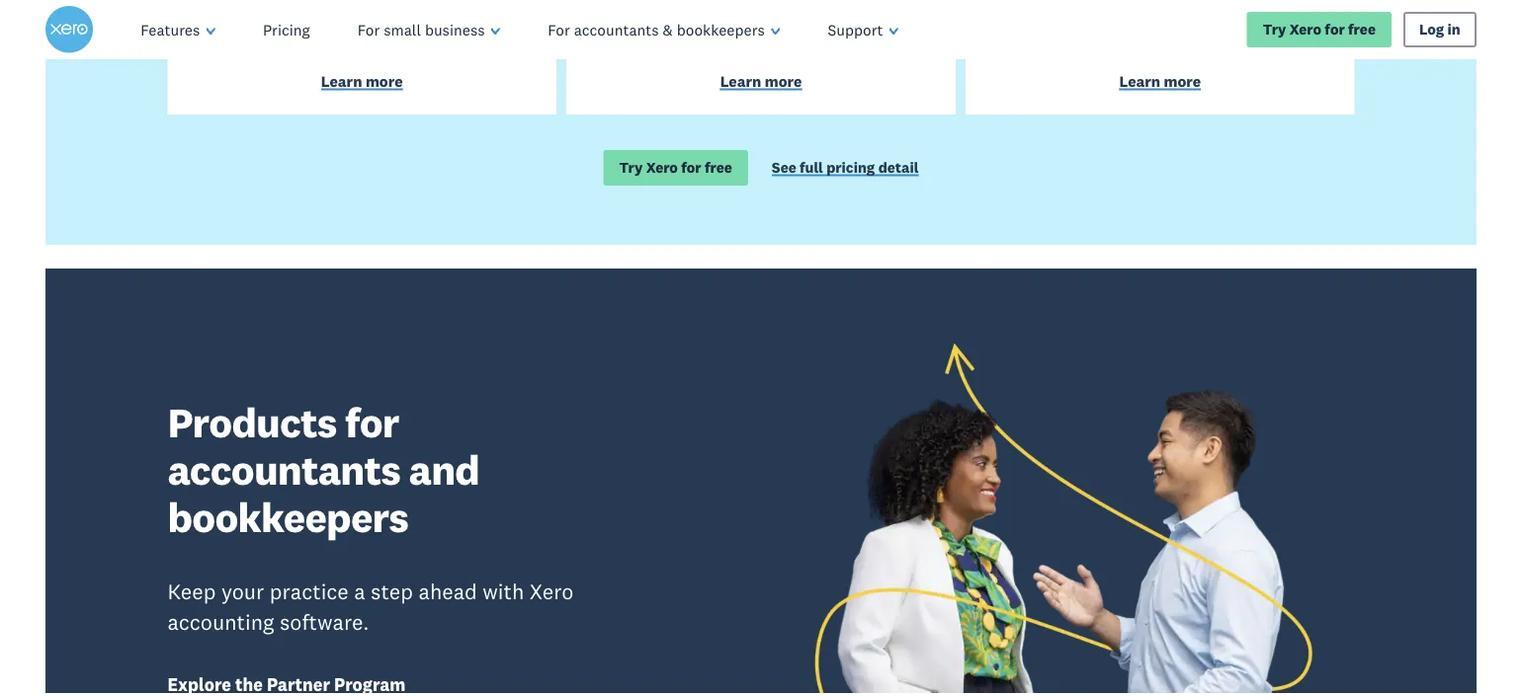 Task type: locate. For each thing, give the bounding box(es) containing it.
1 vertical spatial accountants
[[167, 444, 400, 496]]

1 horizontal spatial xero
[[646, 159, 678, 177]]

0 horizontal spatial bookkeepers
[[167, 492, 408, 544]]

over right pricing
[[313, 30, 343, 48]]

over
[[313, 30, 343, 48], [712, 30, 742, 48]]

3 learn from the left
[[1119, 72, 1160, 91]]

2 horizontal spatial xero
[[1290, 20, 1321, 39]]

0 horizontal spatial for
[[357, 20, 380, 39]]

0 horizontal spatial 3
[[347, 30, 355, 48]]

0 vertical spatial try xero for free
[[1263, 20, 1376, 39]]

1 horizontal spatial try
[[1263, 20, 1286, 39]]

over 3 months right pricing
[[313, 30, 411, 48]]

for accountants & bookkeepers
[[548, 20, 765, 39]]

0 horizontal spatial for
[[345, 397, 399, 449]]

1 vertical spatial try xero for free link
[[604, 151, 748, 186]]

1 vertical spatial try xero for free
[[619, 159, 732, 177]]

xero inside keep your practice a step ahead with xero accounting software.
[[530, 579, 574, 607]]

1 learn more link from the left
[[179, 72, 545, 95]]

1 horizontal spatial for
[[548, 20, 570, 39]]

2 vertical spatial xero
[[530, 579, 574, 607]]

for for log in
[[1325, 20, 1345, 39]]

free
[[1348, 20, 1376, 39], [705, 159, 732, 177]]

1 horizontal spatial over 3 months
[[712, 30, 810, 48]]

for inside 'dropdown button'
[[357, 20, 380, 39]]

1 horizontal spatial months
[[757, 30, 810, 48]]

2 months from the left
[[757, 30, 810, 48]]

3 left the small
[[347, 30, 355, 48]]

2 over from the left
[[712, 30, 742, 48]]

2 3 from the left
[[746, 30, 754, 48]]

bookkeepers inside dropdown button
[[677, 20, 765, 39]]

2 learn from the left
[[720, 72, 761, 91]]

1 horizontal spatial try xero for free link
[[1247, 12, 1392, 47]]

2 for from the left
[[548, 20, 570, 39]]

0 vertical spatial try xero for free link
[[1247, 12, 1392, 47]]

bookkeepers right &
[[677, 20, 765, 39]]

2 vertical spatial for
[[345, 397, 399, 449]]

learn
[[321, 72, 362, 91], [720, 72, 761, 91], [1119, 72, 1160, 91]]

over 3 months for 2nd learn more link from the right
[[712, 30, 810, 48]]

try xero for free link
[[1247, 12, 1392, 47], [604, 151, 748, 186]]

months
[[358, 30, 411, 48], [757, 30, 810, 48]]

3
[[347, 30, 355, 48], [746, 30, 754, 48]]

accountants speaking to each other image
[[776, 340, 1355, 695]]

1 vertical spatial xero
[[646, 159, 678, 177]]

accountants
[[574, 20, 659, 39], [167, 444, 400, 496]]

learn more
[[321, 72, 403, 91], [720, 72, 802, 91], [1119, 72, 1201, 91]]

accounting
[[167, 610, 274, 637]]

1 horizontal spatial free
[[1348, 20, 1376, 39]]

2 horizontal spatial more
[[1164, 72, 1201, 91]]

1 months from the left
[[358, 30, 411, 48]]

2 horizontal spatial learn
[[1119, 72, 1160, 91]]

1 horizontal spatial try xero for free
[[1263, 20, 1376, 39]]

2 horizontal spatial learn more
[[1119, 72, 1201, 91]]

in
[[1448, 20, 1461, 39]]

full
[[800, 159, 823, 177]]

1 vertical spatial bookkeepers
[[167, 492, 408, 544]]

see full pricing detail link
[[772, 159, 919, 181]]

bookkeepers up practice
[[167, 492, 408, 544]]

&
[[663, 20, 673, 39]]

0 horizontal spatial try xero for free link
[[604, 151, 748, 186]]

accountants inside products for accountants and bookkeepers
[[167, 444, 400, 496]]

for left log
[[1325, 20, 1345, 39]]

1 vertical spatial for
[[681, 159, 701, 177]]

a
[[354, 579, 365, 607]]

ahead
[[419, 579, 477, 607]]

for
[[357, 20, 380, 39], [548, 20, 570, 39]]

for left see
[[681, 159, 701, 177]]

0 horizontal spatial learn more link
[[179, 72, 545, 95]]

for accountants & bookkeepers button
[[524, 0, 804, 59]]

0 horizontal spatial months
[[358, 30, 411, 48]]

free left log
[[1348, 20, 1376, 39]]

1 vertical spatial try
[[619, 159, 643, 177]]

products
[[167, 397, 337, 449]]

software.
[[280, 610, 369, 637]]

1 horizontal spatial learn more link
[[578, 72, 944, 95]]

months left business
[[358, 30, 411, 48]]

1 for from the left
[[357, 20, 380, 39]]

with
[[483, 579, 524, 607]]

free for log
[[1348, 20, 1376, 39]]

your
[[221, 579, 264, 607]]

0 horizontal spatial learn more
[[321, 72, 403, 91]]

free left see
[[705, 159, 732, 177]]

1 3 from the left
[[347, 30, 355, 48]]

over right &
[[712, 30, 742, 48]]

1 horizontal spatial accountants
[[574, 20, 659, 39]]

0 vertical spatial xero
[[1290, 20, 1321, 39]]

1 horizontal spatial over
[[712, 30, 742, 48]]

3 for third learn more link from right
[[347, 30, 355, 48]]

1 horizontal spatial bookkeepers
[[677, 20, 765, 39]]

for inside products for accountants and bookkeepers
[[345, 397, 399, 449]]

1 horizontal spatial learn more
[[720, 72, 802, 91]]

0 vertical spatial for
[[1325, 20, 1345, 39]]

bookkeepers
[[677, 20, 765, 39], [167, 492, 408, 544]]

1 over 3 months from the left
[[313, 30, 411, 48]]

0 horizontal spatial try xero for free
[[619, 159, 732, 177]]

see
[[772, 159, 796, 177]]

pricing link
[[239, 0, 334, 59]]

for left the "and"
[[345, 397, 399, 449]]

learn more link
[[179, 72, 545, 95], [578, 72, 944, 95], [978, 72, 1343, 95]]

0 vertical spatial free
[[1348, 20, 1376, 39]]

2 horizontal spatial learn more link
[[978, 72, 1343, 95]]

for inside dropdown button
[[548, 20, 570, 39]]

1 vertical spatial free
[[705, 159, 732, 177]]

for for see full pricing detail
[[681, 159, 701, 177]]

1 over from the left
[[313, 30, 343, 48]]

keep your practice a step ahead with xero accounting software.
[[167, 579, 574, 637]]

0 horizontal spatial xero
[[530, 579, 574, 607]]

0 horizontal spatial learn
[[321, 72, 362, 91]]

2 horizontal spatial for
[[1325, 20, 1345, 39]]

0 vertical spatial try
[[1263, 20, 1286, 39]]

0 horizontal spatial over 3 months
[[313, 30, 411, 48]]

3 right &
[[746, 30, 754, 48]]

over 3 months for third learn more link from right
[[313, 30, 411, 48]]

0 horizontal spatial accountants
[[167, 444, 400, 496]]

1 horizontal spatial 3
[[746, 30, 754, 48]]

0 horizontal spatial more
[[366, 72, 403, 91]]

xero for see full pricing detail
[[646, 159, 678, 177]]

for
[[1325, 20, 1345, 39], [681, 159, 701, 177], [345, 397, 399, 449]]

months left support
[[757, 30, 810, 48]]

xero
[[1290, 20, 1321, 39], [646, 159, 678, 177], [530, 579, 574, 607]]

0 vertical spatial accountants
[[574, 20, 659, 39]]

log in link
[[1403, 12, 1476, 47]]

2 over 3 months from the left
[[712, 30, 810, 48]]

0 horizontal spatial try
[[619, 159, 643, 177]]

0 vertical spatial bookkeepers
[[677, 20, 765, 39]]

more
[[366, 72, 403, 91], [765, 72, 802, 91], [1164, 72, 1201, 91]]

months for third learn more link from right
[[358, 30, 411, 48]]

pricing
[[263, 20, 310, 39]]

1 horizontal spatial learn
[[720, 72, 761, 91]]

0 horizontal spatial free
[[705, 159, 732, 177]]

try
[[1263, 20, 1286, 39], [619, 159, 643, 177]]

1 horizontal spatial more
[[765, 72, 802, 91]]

try xero for free
[[1263, 20, 1376, 39], [619, 159, 732, 177]]

0 horizontal spatial over
[[313, 30, 343, 48]]

over 3 months right &
[[712, 30, 810, 48]]

1 horizontal spatial for
[[681, 159, 701, 177]]

over 3 months
[[313, 30, 411, 48], [712, 30, 810, 48]]

try xero for free for see full pricing detail
[[619, 159, 732, 177]]



Task type: vqa. For each thing, say whether or not it's contained in the screenshot.
What
no



Task type: describe. For each thing, give the bounding box(es) containing it.
try xero for free link for log in
[[1247, 12, 1392, 47]]

try xero for free link for see full pricing detail
[[604, 151, 748, 186]]

2 learn more link from the left
[[578, 72, 944, 95]]

accountants inside dropdown button
[[574, 20, 659, 39]]

detail
[[878, 159, 919, 177]]

xero homepage image
[[46, 6, 93, 53]]

1 learn more from the left
[[321, 72, 403, 91]]

business
[[425, 20, 485, 39]]

products for accountants and bookkeepers
[[167, 397, 479, 544]]

3 learn more from the left
[[1119, 72, 1201, 91]]

3 learn more link from the left
[[978, 72, 1343, 95]]

features
[[141, 20, 200, 39]]

try xero for free for log in
[[1263, 20, 1376, 39]]

3 for 2nd learn more link from the right
[[746, 30, 754, 48]]

try for log in
[[1263, 20, 1286, 39]]

bookkeepers inside products for accountants and bookkeepers
[[167, 492, 408, 544]]

keep
[[167, 579, 216, 607]]

for for for small business
[[357, 20, 380, 39]]

for small business button
[[334, 0, 524, 59]]

for small business
[[357, 20, 485, 39]]

2 learn more from the left
[[720, 72, 802, 91]]

log
[[1419, 20, 1444, 39]]

2 more from the left
[[765, 72, 802, 91]]

3 more from the left
[[1164, 72, 1201, 91]]

practice
[[270, 579, 349, 607]]

see full pricing detail
[[772, 159, 919, 177]]

log in
[[1419, 20, 1461, 39]]

step
[[371, 579, 413, 607]]

xero for log in
[[1290, 20, 1321, 39]]

free for see
[[705, 159, 732, 177]]

features button
[[117, 0, 239, 59]]

1 more from the left
[[366, 72, 403, 91]]

pricing
[[826, 159, 875, 177]]

support
[[828, 20, 883, 39]]

and
[[409, 444, 479, 496]]

1 learn from the left
[[321, 72, 362, 91]]

support button
[[804, 0, 922, 59]]

for for for accountants & bookkeepers
[[548, 20, 570, 39]]

small
[[384, 20, 421, 39]]

months for 2nd learn more link from the right
[[757, 30, 810, 48]]

try for see full pricing detail
[[619, 159, 643, 177]]



